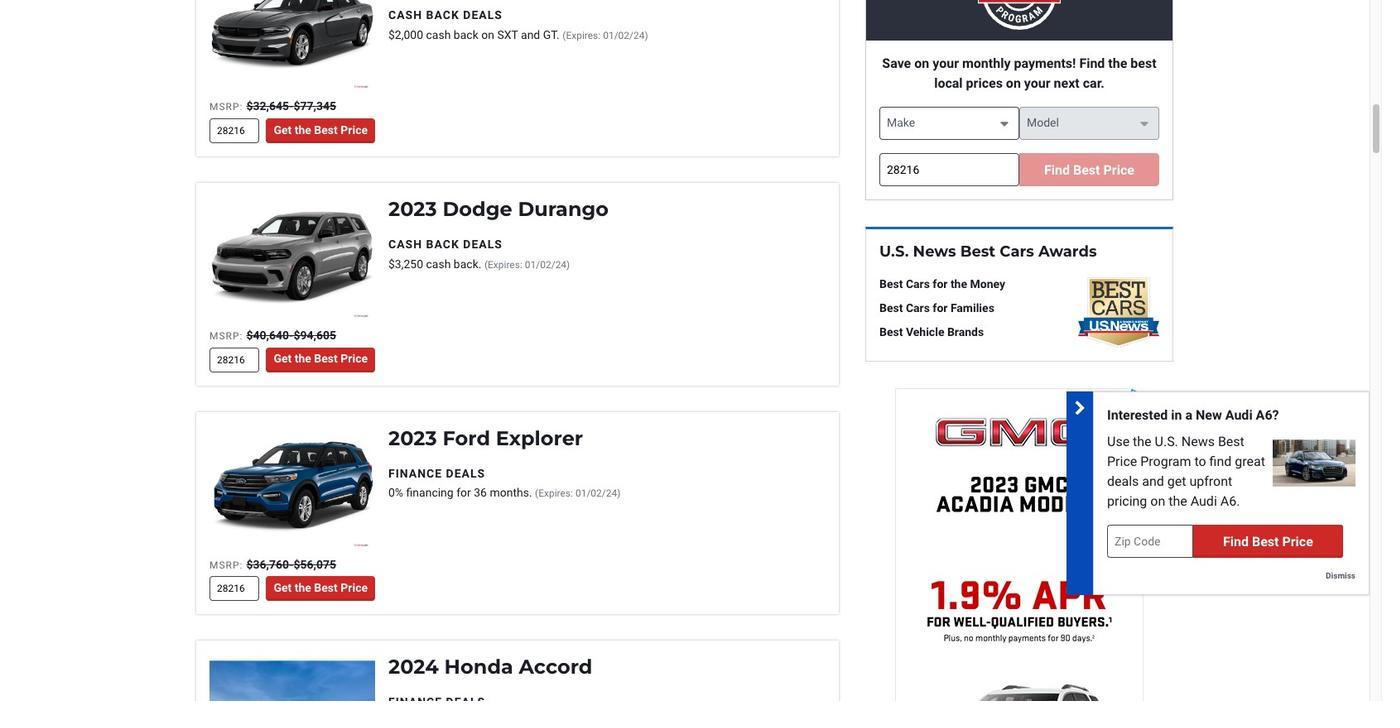 Task type: describe. For each thing, give the bounding box(es) containing it.
cars for best cars for families
[[906, 301, 930, 315]]

get the best price button for 2023 dodge durango
[[266, 348, 375, 373]]

audi a6 .
[[1191, 494, 1241, 510]]

0 vertical spatial find best price button
[[1020, 153, 1160, 186]]

0 horizontal spatial news
[[914, 242, 957, 261]]

0 vertical spatial your
[[933, 55, 959, 71]]

best
[[1131, 55, 1157, 71]]

deals
[[1108, 474, 1140, 490]]

msrp: for 2023 ford explorer
[[210, 560, 243, 571]]

0 vertical spatial cars
[[1000, 242, 1035, 261]]

0 horizontal spatial u.s.
[[880, 242, 909, 261]]

.
[[1237, 494, 1241, 510]]

best cars for families
[[880, 301, 995, 315]]

$77,345
[[294, 100, 336, 113]]

awards
[[1039, 242, 1097, 261]]

durango
[[518, 197, 609, 221]]

best vehicle brands link
[[880, 324, 1006, 341]]

back.
[[454, 257, 482, 271]]

1 vertical spatial your
[[1025, 75, 1051, 91]]

advertisement region
[[896, 388, 1144, 702]]

get for 2023 ford explorer
[[274, 582, 292, 595]]

pricing
[[1108, 494, 1148, 510]]

find for the bottommost find best price button
[[1224, 534, 1249, 550]]

(expires: inside cash back deals $2,000 cash back on sxt and gt. (expires: 01/02/24)
[[563, 30, 601, 41]]

price inside use the u.s. news best price program to find great deals and get upfront pricing on the
[[1108, 454, 1138, 470]]

best vehicle brands
[[880, 325, 984, 339]]

msrp: $36,760-$56,075
[[210, 558, 336, 571]]

2023 dodge durango
[[389, 197, 609, 221]]

01/02/24) inside finance deals 0% financing for 36 months. (expires: 01/02/24)
[[576, 488, 621, 500]]

2023 dodge durango image
[[210, 196, 375, 321]]

payments!
[[1015, 55, 1077, 71]]

u.s. news best cars awards
[[880, 242, 1097, 261]]

in
[[1172, 408, 1183, 423]]

0 horizontal spatial audi
[[1191, 494, 1218, 510]]

use
[[1108, 434, 1130, 450]]

u.s. news best price program image
[[972, 0, 1068, 40]]

finance deals 0% financing for 36 months. (expires: 01/02/24)
[[389, 467, 621, 500]]

the down the $77,345
[[295, 123, 311, 137]]

vehicle
[[906, 325, 945, 339]]

news inside use the u.s. news best price program to find great deals and get upfront pricing on the
[[1182, 434, 1215, 450]]

$32,645-
[[246, 100, 294, 113]]

cash for back.
[[426, 257, 451, 271]]

2024
[[389, 656, 439, 680]]

cash for $2,000
[[389, 9, 423, 22]]

1 horizontal spatial a6
[[1257, 408, 1273, 423]]

the down get
[[1169, 494, 1188, 510]]

the inside save on your monthly payments! find the best local prices on your next car.
[[1109, 55, 1128, 71]]

2023 for 2023 ford explorer
[[389, 426, 437, 450]]

msrp: $40,640-$94,605
[[210, 329, 336, 342]]

Zip Code text field
[[210, 348, 260, 373]]

$36,760-
[[246, 558, 294, 571]]

cash back deals $2,000 cash back on sxt and gt. (expires: 01/02/24)
[[389, 9, 648, 41]]

cash for back
[[426, 28, 451, 41]]

great
[[1236, 454, 1266, 470]]

get
[[1168, 474, 1187, 490]]

families
[[951, 301, 995, 315]]

2024 honda accord image
[[210, 655, 375, 702]]

deals for back
[[463, 9, 503, 22]]

the right use
[[1134, 434, 1152, 450]]

next
[[1054, 75, 1080, 91]]

2023 ford explorer link
[[389, 426, 583, 450]]

msrp: inside msrp: $32,645-$77,345
[[210, 101, 243, 113]]

2023 dodge durango link
[[389, 197, 609, 221]]

and inside cash back deals $2,000 cash back on sxt and gt. (expires: 01/02/24)
[[521, 28, 540, 41]]

36
[[474, 486, 487, 500]]

2023 ford explorer image
[[210, 426, 375, 550]]

months.
[[490, 486, 532, 500]]

(expires: inside finance deals 0% financing for 36 months. (expires: 01/02/24)
[[535, 488, 573, 500]]

car.
[[1084, 75, 1105, 91]]

the down $94,605
[[295, 352, 311, 366]]

cars for best cars for the money
[[906, 277, 930, 290]]

cash for $3,250
[[389, 238, 423, 251]]

2023 dodge charger image
[[210, 0, 375, 92]]

msrp: for 2023 dodge durango
[[210, 331, 243, 342]]

dismiss
[[1327, 572, 1356, 581]]

01/02/24) inside cash back deals $3,250 cash back. (expires: 01/02/24)
[[525, 259, 570, 271]]



Task type: vqa. For each thing, say whether or not it's contained in the screenshot.
1st GOOD from right
no



Task type: locate. For each thing, give the bounding box(es) containing it.
find
[[1210, 454, 1232, 470]]

find up car.
[[1080, 55, 1106, 71]]

2024 honda accord link
[[389, 656, 593, 680]]

2 get the best price button from the top
[[266, 348, 375, 373]]

cars up the money
[[1000, 242, 1035, 261]]

monthly
[[963, 55, 1011, 71]]

1 vertical spatial 2023
[[389, 426, 437, 450]]

2 2023 from the top
[[389, 426, 437, 450]]

1 vertical spatial news
[[1182, 434, 1215, 450]]

0%
[[389, 486, 404, 500]]

best inside best cars for families link
[[880, 301, 903, 315]]

1 horizontal spatial find best price
[[1224, 534, 1314, 550]]

deals inside cash back deals $3,250 cash back. (expires: 01/02/24)
[[463, 238, 503, 251]]

1 horizontal spatial find best price button
[[1194, 525, 1344, 559]]

news up to at the bottom of page
[[1182, 434, 1215, 450]]

a6 down upfront
[[1221, 494, 1237, 510]]

1 vertical spatial 01/02/24)
[[525, 259, 570, 271]]

1 horizontal spatial find
[[1080, 55, 1106, 71]]

0 horizontal spatial your
[[933, 55, 959, 71]]

get the best price down $94,605
[[274, 352, 368, 366]]

3 get the best price button from the top
[[266, 577, 375, 602]]

brands
[[948, 325, 984, 339]]

back up back.
[[426, 238, 460, 251]]

deals up back.
[[463, 238, 503, 251]]

cash inside cash back deals $3,250 cash back. (expires: 01/02/24)
[[389, 238, 423, 251]]

financing
[[406, 486, 454, 500]]

1 horizontal spatial audi
[[1226, 408, 1253, 423]]

2 get the best price from the top
[[274, 352, 368, 366]]

1 vertical spatial for
[[933, 301, 948, 315]]

2 horizontal spatial find
[[1224, 534, 1249, 550]]

news
[[914, 242, 957, 261], [1182, 434, 1215, 450]]

finance
[[389, 467, 443, 480]]

deals inside finance deals 0% financing for 36 months. (expires: 01/02/24)
[[446, 467, 486, 480]]

0 horizontal spatial find best price button
[[1020, 153, 1160, 186]]

your
[[933, 55, 959, 71], [1025, 75, 1051, 91]]

0 vertical spatial msrp:
[[210, 101, 243, 113]]

back for back
[[426, 9, 460, 22]]

1 get the best price from the top
[[274, 123, 368, 137]]

interested
[[1108, 408, 1169, 423]]

2 vertical spatial get the best price
[[274, 582, 368, 595]]

money
[[971, 277, 1006, 290]]

1 horizontal spatial your
[[1025, 75, 1051, 91]]

the
[[1109, 55, 1128, 71], [295, 123, 311, 137], [951, 277, 968, 290], [295, 352, 311, 366], [1134, 434, 1152, 450], [1169, 494, 1188, 510], [295, 582, 311, 595]]

01/02/24) right gt.
[[603, 30, 648, 41]]

get down msrp: $36,760-$56,075
[[274, 582, 292, 595]]

deals inside cash back deals $2,000 cash back on sxt and gt. (expires: 01/02/24)
[[463, 9, 503, 22]]

1 2023 from the top
[[389, 197, 437, 221]]

get down msrp: $32,645-$77,345
[[274, 123, 292, 137]]

for down the best cars for the money 'link'
[[933, 301, 948, 315]]

prices
[[967, 75, 1003, 91]]

1 vertical spatial get the best price button
[[266, 348, 375, 373]]

find best price
[[1045, 162, 1135, 178], [1224, 534, 1314, 550]]

cash up $3,250
[[389, 238, 423, 251]]

your down payments!
[[1025, 75, 1051, 91]]

$3,250
[[389, 257, 423, 271]]

cars
[[1000, 242, 1035, 261], [906, 277, 930, 290], [906, 301, 930, 315]]

1 vertical spatial audi
[[1191, 494, 1218, 510]]

local
[[935, 75, 963, 91]]

get
[[274, 123, 292, 137], [274, 352, 292, 366], [274, 582, 292, 595]]

price
[[341, 123, 368, 137], [1104, 162, 1135, 178], [341, 352, 368, 366], [1108, 454, 1138, 470], [1283, 534, 1314, 550], [341, 582, 368, 595]]

2 vertical spatial get
[[274, 582, 292, 595]]

cash inside cash back deals $2,000 cash back on sxt and gt. (expires: 01/02/24)
[[389, 9, 423, 22]]

for
[[933, 277, 948, 290], [933, 301, 948, 315], [457, 486, 471, 500]]

audi right new
[[1226, 408, 1253, 423]]

2 get from the top
[[274, 352, 292, 366]]

2 vertical spatial deals
[[446, 467, 486, 480]]

2 vertical spatial find
[[1224, 534, 1249, 550]]

find for topmost find best price button
[[1045, 162, 1070, 178]]

and inside use the u.s. news best price program to find great deals and get upfront pricing on the
[[1143, 474, 1165, 490]]

2 msrp: from the top
[[210, 331, 243, 342]]

on right the prices
[[1007, 75, 1021, 91]]

1 back from the top
[[426, 9, 460, 22]]

0 vertical spatial audi
[[1226, 408, 1253, 423]]

ford
[[443, 426, 490, 450]]

on inside cash back deals $2,000 cash back on sxt and gt. (expires: 01/02/24)
[[482, 28, 495, 41]]

0 vertical spatial find best price
[[1045, 162, 1135, 178]]

1 vertical spatial get the best price
[[274, 352, 368, 366]]

cash back deals $3,250 cash back. (expires: 01/02/24)
[[389, 238, 570, 271]]

2 cash from the top
[[426, 257, 451, 271]]

best
[[314, 123, 338, 137], [1074, 162, 1101, 178], [961, 242, 996, 261], [880, 277, 903, 290], [880, 301, 903, 315], [880, 325, 903, 339], [314, 352, 338, 366], [1219, 434, 1245, 450], [1253, 534, 1280, 550], [314, 582, 338, 595]]

$94,605
[[294, 329, 336, 342]]

find best price button
[[1020, 153, 1160, 186], [1194, 525, 1344, 559]]

u.s. up program
[[1155, 434, 1179, 450]]

best inside use the u.s. news best price program to find great deals and get upfront pricing on the
[[1219, 434, 1245, 450]]

find inside save on your monthly payments! find the best local prices on your next car.
[[1080, 55, 1106, 71]]

u.s. inside use the u.s. news best price program to find great deals and get upfront pricing on the
[[1155, 434, 1179, 450]]

01/02/24) inside cash back deals $2,000 cash back on sxt and gt. (expires: 01/02/24)
[[603, 30, 648, 41]]

3 get from the top
[[274, 582, 292, 595]]

best cars for the money
[[880, 277, 1006, 290]]

1 horizontal spatial and
[[1143, 474, 1165, 490]]

msrp: left $32,645-
[[210, 101, 243, 113]]

0 vertical spatial for
[[933, 277, 948, 290]]

0 vertical spatial deals
[[463, 9, 503, 22]]

best inside the best cars for the money 'link'
[[880, 277, 903, 290]]

on
[[482, 28, 495, 41], [915, 55, 930, 71], [1007, 75, 1021, 91], [1151, 494, 1166, 510]]

2 cash from the top
[[389, 238, 423, 251]]

explorer
[[496, 426, 583, 450]]

find up awards
[[1045, 162, 1070, 178]]

cash inside cash back deals $2,000 cash back on sxt and gt. (expires: 01/02/24)
[[426, 28, 451, 41]]

a
[[1186, 408, 1193, 423]]

news up best cars for the money
[[914, 242, 957, 261]]

1 vertical spatial find best price button
[[1194, 525, 1344, 559]]

sxt
[[497, 28, 518, 41]]

2023
[[389, 197, 437, 221], [389, 426, 437, 450]]

new
[[1196, 408, 1223, 423]]

best cars for families link
[[880, 300, 1006, 317]]

and left gt.
[[521, 28, 540, 41]]

save on your monthly payments! find the best local prices on your next car.
[[883, 55, 1157, 91]]

the inside 'link'
[[951, 277, 968, 290]]

2 vertical spatial msrp:
[[210, 560, 243, 571]]

1 horizontal spatial u.s.
[[1155, 434, 1179, 450]]

cash inside cash back deals $3,250 cash back. (expires: 01/02/24)
[[426, 257, 451, 271]]

get the best price button for 2023 ford explorer
[[266, 577, 375, 602]]

2023 up $3,250
[[389, 197, 437, 221]]

0 vertical spatial and
[[521, 28, 540, 41]]

0 vertical spatial cash
[[389, 9, 423, 22]]

1 get from the top
[[274, 123, 292, 137]]

back for back.
[[426, 238, 460, 251]]

u.s. up best cars for the money
[[880, 242, 909, 261]]

msrp: $32,645-$77,345
[[210, 100, 336, 113]]

get the best price down the $77,345
[[274, 123, 368, 137]]

$2,000
[[389, 28, 423, 41]]

upfront
[[1190, 474, 1233, 490]]

1 vertical spatial get
[[274, 352, 292, 366]]

2023 for 2023 dodge durango
[[389, 197, 437, 221]]

on inside use the u.s. news best price program to find great deals and get upfront pricing on the
[[1151, 494, 1166, 510]]

0 vertical spatial get the best price
[[274, 123, 368, 137]]

1 get the best price button from the top
[[266, 119, 375, 143]]

cash left back.
[[426, 257, 451, 271]]

$56,075
[[294, 558, 336, 571]]

1 vertical spatial and
[[1143, 474, 1165, 490]]

best inside best vehicle brands link
[[880, 325, 903, 339]]

1 vertical spatial u.s.
[[1155, 434, 1179, 450]]

get the best price button down $94,605
[[266, 348, 375, 373]]

msrp: inside msrp: $36,760-$56,075
[[210, 560, 243, 571]]

honda
[[445, 656, 514, 680]]

cars up best cars for families
[[906, 277, 930, 290]]

deals
[[463, 9, 503, 22], [463, 238, 503, 251], [446, 467, 486, 480]]

a6 up great
[[1257, 408, 1273, 423]]

1 vertical spatial deals
[[463, 238, 503, 251]]

back
[[454, 28, 479, 41]]

1 vertical spatial cash
[[389, 238, 423, 251]]

01/02/24) down durango
[[525, 259, 570, 271]]

01/02/24) down explorer
[[576, 488, 621, 500]]

2 back from the top
[[426, 238, 460, 251]]

find
[[1080, 55, 1106, 71], [1045, 162, 1070, 178], [1224, 534, 1249, 550]]

deals for back.
[[463, 238, 503, 251]]

cash
[[426, 28, 451, 41], [426, 257, 451, 271]]

0 vertical spatial 01/02/24)
[[603, 30, 648, 41]]

0 vertical spatial get
[[274, 123, 292, 137]]

1 vertical spatial find best price
[[1224, 534, 1314, 550]]

0 vertical spatial cash
[[426, 28, 451, 41]]

for up best cars for families
[[933, 277, 948, 290]]

the up families
[[951, 277, 968, 290]]

and down program
[[1143, 474, 1165, 490]]

?
[[1273, 408, 1280, 423]]

for left 36
[[457, 486, 471, 500]]

1 vertical spatial find
[[1045, 162, 1070, 178]]

program
[[1141, 454, 1192, 470]]

on left the sxt
[[482, 28, 495, 41]]

0 vertical spatial u.s.
[[880, 242, 909, 261]]

2023 up "finance"
[[389, 426, 437, 450]]

audi
[[1226, 408, 1253, 423], [1191, 494, 1218, 510]]

cars up vehicle
[[906, 301, 930, 315]]

1 msrp: from the top
[[210, 101, 243, 113]]

0 horizontal spatial a6
[[1221, 494, 1237, 510]]

and
[[521, 28, 540, 41], [1143, 474, 1165, 490]]

back inside cash back deals $2,000 cash back on sxt and gt. (expires: 01/02/24)
[[426, 9, 460, 22]]

0 vertical spatial get the best price button
[[266, 119, 375, 143]]

$40,640-
[[246, 329, 294, 342]]

0 vertical spatial (expires:
[[563, 30, 601, 41]]

for inside 'link'
[[933, 277, 948, 290]]

3 msrp: from the top
[[210, 560, 243, 571]]

0 horizontal spatial find best price
[[1045, 162, 1135, 178]]

for inside finance deals 0% financing for 36 months. (expires: 01/02/24)
[[457, 486, 471, 500]]

0 vertical spatial a6
[[1257, 408, 1273, 423]]

get the best price
[[274, 123, 368, 137], [274, 352, 368, 366], [274, 582, 368, 595]]

the left the best
[[1109, 55, 1128, 71]]

0 horizontal spatial find
[[1045, 162, 1070, 178]]

1 vertical spatial cash
[[426, 257, 451, 271]]

deals up 36
[[446, 467, 486, 480]]

0 vertical spatial 2023
[[389, 197, 437, 221]]

on right pricing on the bottom of page
[[1151, 494, 1166, 510]]

0 horizontal spatial and
[[521, 28, 540, 41]]

accord
[[519, 656, 593, 680]]

get the best price down '$56,075'
[[274, 582, 368, 595]]

cash
[[389, 9, 423, 22], [389, 238, 423, 251]]

best cars for the money link
[[880, 276, 1006, 293]]

audi down upfront
[[1191, 494, 1218, 510]]

2 vertical spatial cars
[[906, 301, 930, 315]]

(expires: right gt.
[[563, 30, 601, 41]]

msrp: up zip code text field
[[210, 331, 243, 342]]

back
[[426, 9, 460, 22], [426, 238, 460, 251]]

u.s.
[[880, 242, 909, 261], [1155, 434, 1179, 450]]

deals up back
[[463, 9, 503, 22]]

msrp: inside msrp: $40,640-$94,605
[[210, 331, 243, 342]]

cash left back
[[426, 28, 451, 41]]

2 vertical spatial get the best price button
[[266, 577, 375, 602]]

the down '$56,075'
[[295, 582, 311, 595]]

get the best price for 2023 dodge durango
[[274, 352, 368, 366]]

your up local
[[933, 55, 959, 71]]

dodge
[[443, 197, 513, 221]]

cars inside 'link'
[[906, 277, 930, 290]]

2 vertical spatial for
[[457, 486, 471, 500]]

1 vertical spatial (expires:
[[485, 259, 523, 271]]

gt.
[[543, 28, 560, 41]]

get for 2023 dodge durango
[[274, 352, 292, 366]]

find down .
[[1224, 534, 1249, 550]]

01/02/24)
[[603, 30, 648, 41], [525, 259, 570, 271], [576, 488, 621, 500]]

msrp: left $36,760-
[[210, 560, 243, 571]]

2 vertical spatial 01/02/24)
[[576, 488, 621, 500]]

0 vertical spatial back
[[426, 9, 460, 22]]

get the best price button down the $77,345
[[266, 119, 375, 143]]

1 horizontal spatial news
[[1182, 434, 1215, 450]]

2 vertical spatial (expires:
[[535, 488, 573, 500]]

get the best price for 2023 ford explorer
[[274, 582, 368, 595]]

save
[[883, 55, 912, 71]]

1 vertical spatial a6
[[1221, 494, 1237, 510]]

to
[[1195, 454, 1207, 470]]

(expires: right months.
[[535, 488, 573, 500]]

0 vertical spatial find
[[1080, 55, 1106, 71]]

get the best price button
[[266, 119, 375, 143], [266, 348, 375, 373], [266, 577, 375, 602]]

(expires: right back.
[[485, 259, 523, 271]]

(expires: inside cash back deals $3,250 cash back. (expires: 01/02/24)
[[485, 259, 523, 271]]

1 vertical spatial back
[[426, 238, 460, 251]]

1 vertical spatial msrp:
[[210, 331, 243, 342]]

0 vertical spatial news
[[914, 242, 957, 261]]

2023 ford explorer
[[389, 426, 583, 450]]

get the best price button down '$56,075'
[[266, 577, 375, 602]]

for for families
[[933, 301, 948, 315]]

cash up $2,000
[[389, 9, 423, 22]]

back up back
[[426, 9, 460, 22]]

back inside cash back deals $3,250 cash back. (expires: 01/02/24)
[[426, 238, 460, 251]]

2024 honda accord
[[389, 656, 593, 680]]

msrp:
[[210, 101, 243, 113], [210, 331, 243, 342], [210, 560, 243, 571]]

1 vertical spatial cars
[[906, 277, 930, 290]]

1 cash from the top
[[389, 9, 423, 22]]

get down msrp: $40,640-$94,605
[[274, 352, 292, 366]]

3 get the best price from the top
[[274, 582, 368, 595]]

for for the
[[933, 277, 948, 290]]

on right save
[[915, 55, 930, 71]]

Zip Code text field
[[210, 119, 260, 143], [880, 153, 1020, 186], [1108, 525, 1194, 558], [210, 577, 260, 602]]

1 cash from the top
[[426, 28, 451, 41]]

use the u.s. news best price program to find great deals and get upfront pricing on the
[[1108, 434, 1266, 510]]

interested in a new audi a6 ?
[[1108, 408, 1280, 423]]

a6
[[1257, 408, 1273, 423], [1221, 494, 1237, 510]]



